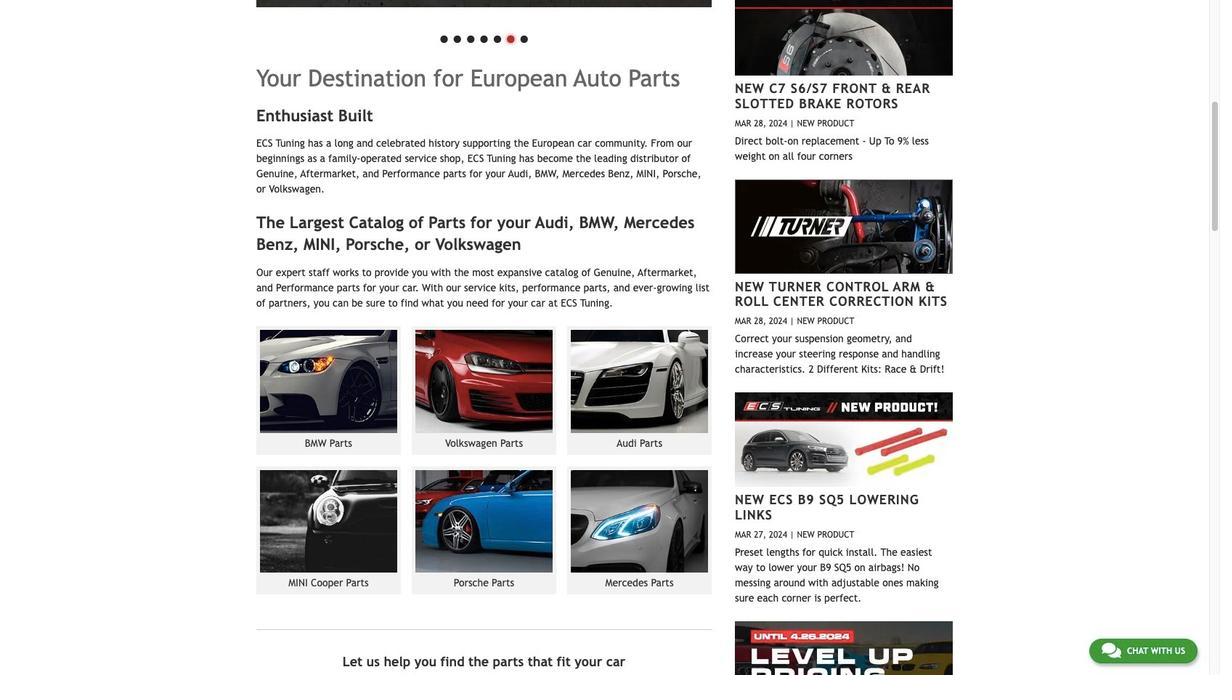 Task type: vqa. For each thing, say whether or not it's contained in the screenshot.
Wholesale Dealer Exclusive NOW until 4/26/2024 'image'
yes



Task type: describe. For each thing, give the bounding box(es) containing it.
new ecs b9 sq5 lowering links image
[[735, 393, 953, 487]]

generic - ecs up to 30% off image
[[257, 0, 712, 7]]



Task type: locate. For each thing, give the bounding box(es) containing it.
wholesale dealer exclusive now until 4/26/2024 image
[[735, 621, 953, 675]]

comments image
[[1102, 642, 1122, 659]]

new turner control arm & roll center correction kits image
[[735, 179, 953, 274]]

new c7 s6/s7 front & rear slotted brake rotors image
[[735, 0, 953, 76]]



